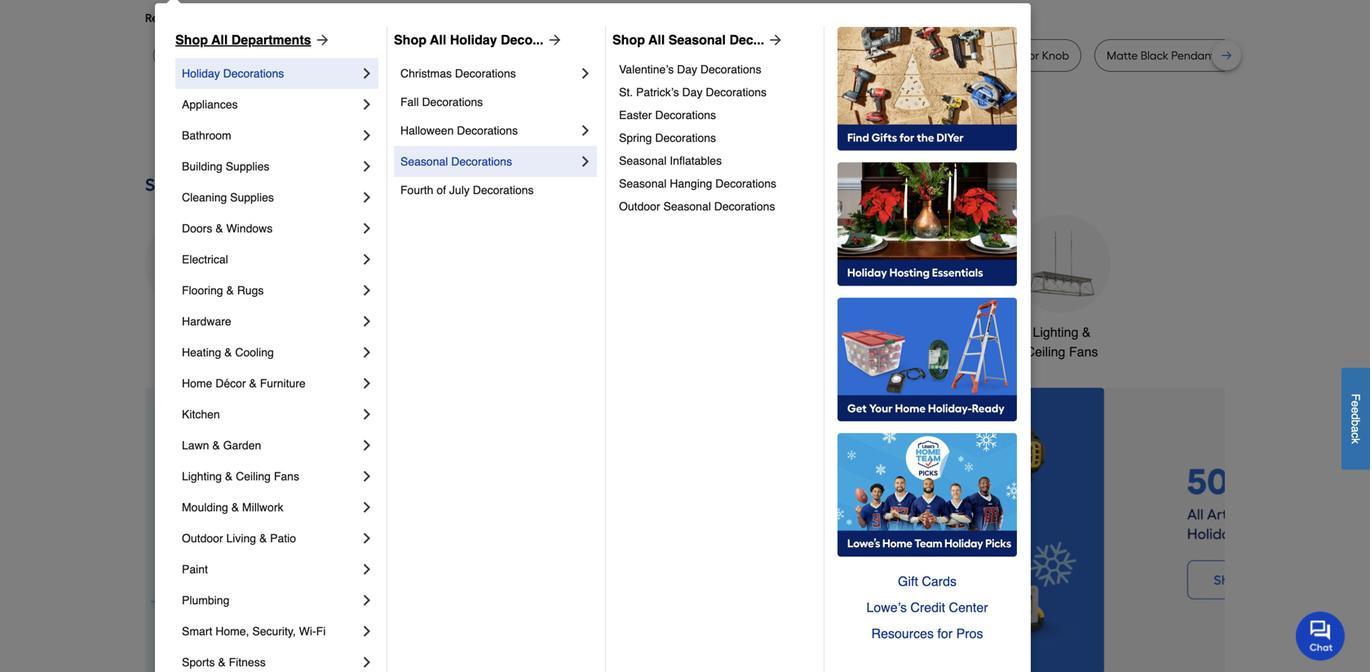Task type: locate. For each thing, give the bounding box(es) containing it.
decorations down christmas decorations
[[422, 95, 483, 109]]

0 vertical spatial kitchen
[[519, 325, 563, 340]]

pendant light for kitchen island
[[676, 49, 843, 62]]

1 vertical spatial lighting
[[182, 470, 222, 483]]

get your home holiday-ready. image
[[838, 298, 1017, 422]]

1 horizontal spatial ceiling
[[1026, 344, 1066, 359]]

gift cards
[[898, 574, 957, 589]]

day
[[677, 63, 698, 76], [682, 86, 703, 99]]

seasonal decorations
[[401, 155, 512, 168]]

chevron right image for moulding & millwork
[[359, 499, 375, 516]]

1 vertical spatial outdoor
[[182, 532, 223, 545]]

1 horizontal spatial all
[[430, 32, 446, 47]]

easter decorations
[[619, 109, 716, 122]]

christmas
[[401, 67, 452, 80]]

outdoor inside "link"
[[619, 200, 660, 213]]

lighting inside lighting & ceiling fans
[[1033, 325, 1079, 340]]

1 horizontal spatial home
[[940, 325, 975, 340]]

cluster
[[1247, 49, 1284, 62]]

island
[[812, 49, 843, 62]]

for left you
[[277, 11, 291, 25]]

shop up "fixture"
[[613, 32, 645, 47]]

chevron right image for sports & fitness
[[359, 654, 375, 671]]

black faucet
[[449, 49, 515, 62]]

& for "moulding & millwork" link
[[231, 501, 239, 514]]

0 vertical spatial home
[[940, 325, 975, 340]]

1 all from the left
[[211, 32, 228, 47]]

1 light from the left
[[233, 49, 259, 62]]

1 horizontal spatial shop
[[394, 32, 427, 47]]

0 horizontal spatial lighting & ceiling fans
[[182, 470, 299, 483]]

1 vertical spatial supplies
[[230, 191, 274, 204]]

2 shop from the left
[[394, 32, 427, 47]]

living
[[226, 532, 256, 545]]

shop inside shop all departments link
[[175, 32, 208, 47]]

for down 'departments'
[[262, 49, 278, 62]]

gift cards link
[[838, 569, 1017, 595]]

lowe's wishes you and your family a happy hanukkah. image
[[145, 114, 1225, 155]]

1 horizontal spatial arrow right image
[[765, 32, 784, 48]]

2 horizontal spatial all
[[649, 32, 665, 47]]

light right "foyer"
[[385, 49, 411, 62]]

e up b
[[1350, 407, 1363, 413]]

day down valentine's day decorations
[[682, 86, 703, 99]]

chat invite button image
[[1296, 611, 1346, 661]]

b
[[1350, 420, 1363, 426]]

all up christmas
[[430, 32, 446, 47]]

red
[[552, 49, 572, 62]]

0 horizontal spatial outdoor
[[182, 532, 223, 545]]

seasonal hanging decorations
[[619, 177, 777, 190]]

for
[[277, 11, 291, 25], [262, 49, 278, 62], [751, 49, 768, 62], [938, 626, 953, 641]]

dec...
[[730, 32, 765, 47]]

scroll to item #2 image
[[786, 644, 825, 650]]

0 vertical spatial bathroom
[[182, 129, 231, 142]]

kitchen up lawn
[[182, 408, 220, 421]]

1 vertical spatial holiday
[[182, 67, 220, 80]]

moulding & millwork link
[[182, 492, 359, 523]]

ceiling inside lighting & ceiling fans
[[1026, 344, 1066, 359]]

shop all seasonal dec... link
[[613, 30, 784, 50]]

0 horizontal spatial lighting
[[182, 470, 222, 483]]

light left 'cluster'
[[1218, 49, 1244, 62]]

0 horizontal spatial home
[[182, 377, 212, 390]]

chevron right image for building supplies
[[359, 158, 375, 175]]

e up d
[[1350, 401, 1363, 407]]

0 horizontal spatial holiday
[[182, 67, 220, 80]]

1 vertical spatial bathroom
[[786, 325, 842, 340]]

1 horizontal spatial lighting
[[1033, 325, 1079, 340]]

supplies
[[226, 160, 270, 173], [230, 191, 274, 204]]

knob
[[1042, 49, 1070, 62]]

up to 50 percent off select tools and accessories. image
[[201, 388, 992, 672]]

0 horizontal spatial arrow right image
[[544, 32, 563, 48]]

pendant right matte
[[1172, 49, 1216, 62]]

hardware
[[182, 315, 231, 328]]

chevron right image for smart home, security, wi-fi
[[359, 623, 375, 640]]

arrow right image
[[311, 32, 331, 48]]

0 vertical spatial lighting & ceiling fans
[[1026, 325, 1098, 359]]

1 vertical spatial day
[[682, 86, 703, 99]]

f e e d b a c k
[[1350, 394, 1363, 444]]

all
[[211, 32, 228, 47], [430, 32, 446, 47], [649, 32, 665, 47]]

foyer
[[354, 49, 382, 62]]

&
[[216, 222, 223, 235], [226, 284, 234, 297], [1083, 325, 1091, 340], [224, 346, 232, 359], [249, 377, 257, 390], [212, 439, 220, 452], [225, 470, 233, 483], [231, 501, 239, 514], [259, 532, 267, 545], [218, 656, 226, 669]]

arrow right image for shop all seasonal dec...
[[765, 32, 784, 48]]

of
[[437, 184, 446, 197]]

door
[[1015, 49, 1040, 62]]

black down shop all holiday deco...
[[449, 49, 477, 62]]

supplies for building supplies
[[226, 160, 270, 173]]

chevron right image for outdoor living & patio
[[359, 530, 375, 547]]

halloween
[[401, 124, 454, 137]]

all up valentine's
[[649, 32, 665, 47]]

doors & windows
[[182, 222, 273, 235]]

bathroom
[[182, 129, 231, 142], [786, 325, 842, 340]]

1 horizontal spatial pendant
[[1172, 49, 1216, 62]]

black right matte
[[1141, 49, 1169, 62]]

valentine's day decorations
[[619, 63, 762, 76]]

shop up 'foyer light'
[[394, 32, 427, 47]]

lighting & ceiling fans inside button
[[1026, 325, 1098, 359]]

0 horizontal spatial fans
[[274, 470, 299, 483]]

holiday up black faucet
[[450, 32, 497, 47]]

outdoor down shop 25 days of deals by category image
[[619, 200, 660, 213]]

supplies for cleaning supplies
[[230, 191, 274, 204]]

1 horizontal spatial holiday
[[450, 32, 497, 47]]

seasonal inside "link"
[[664, 200, 711, 213]]

chevron right image
[[359, 65, 375, 82], [578, 65, 594, 82], [359, 96, 375, 113], [578, 122, 594, 139], [359, 158, 375, 175], [359, 189, 375, 206], [359, 220, 375, 237], [359, 282, 375, 299], [359, 313, 375, 330], [359, 344, 375, 361], [359, 375, 375, 392], [359, 406, 375, 423], [359, 468, 375, 485], [359, 499, 375, 516], [359, 530, 375, 547], [359, 623, 375, 640], [359, 654, 375, 671]]

chevron right image for flooring & rugs
[[359, 282, 375, 299]]

1 vertical spatial kitchen
[[182, 408, 220, 421]]

& for heating & cooling link
[[224, 346, 232, 359]]

patrick's
[[636, 86, 679, 99]]

holiday decorations link
[[182, 58, 359, 89]]

interior door knob
[[975, 49, 1070, 62]]

arrow right image inside shop all seasonal dec... link
[[765, 32, 784, 48]]

arrow right image
[[544, 32, 563, 48], [765, 32, 784, 48], [1195, 531, 1211, 547]]

arrow right image for shop all holiday deco...
[[544, 32, 563, 48]]

0 vertical spatial lighting
[[1033, 325, 1079, 340]]

inflatables
[[670, 154, 722, 167]]

seasonal up fourth
[[401, 155, 448, 168]]

day up st. patrick's day decorations
[[677, 63, 698, 76]]

chevron right image for bathroom
[[359, 127, 375, 144]]

kitchen for kitchen
[[182, 408, 220, 421]]

smart home, security, wi-fi
[[182, 625, 326, 638]]

1 black from the left
[[449, 49, 477, 62]]

decorations down seasonal hanging decorations link
[[714, 200, 775, 213]]

smart home button
[[889, 215, 987, 342]]

for down dec...
[[751, 49, 768, 62]]

fans
[[1069, 344, 1098, 359], [274, 470, 299, 483]]

recommended searches for you heading
[[145, 10, 1225, 26]]

lowe's
[[867, 600, 907, 615]]

1 horizontal spatial kitchen
[[519, 325, 563, 340]]

2 e from the top
[[1350, 407, 1363, 413]]

1 vertical spatial lighting & ceiling fans
[[182, 470, 299, 483]]

red light fixture
[[552, 49, 638, 62]]

2 light from the left
[[385, 49, 411, 62]]

appliances down holiday decorations
[[182, 98, 238, 111]]

foyer light
[[354, 49, 411, 62]]

shop
[[175, 32, 208, 47], [394, 32, 427, 47], [613, 32, 645, 47]]

seasonal down seasonal inflatables
[[619, 177, 667, 190]]

rugs
[[237, 284, 264, 297]]

1 vertical spatial fans
[[274, 470, 299, 483]]

center
[[949, 600, 988, 615]]

halloween decorations link
[[401, 115, 578, 146]]

light for pendant light for kitchen island
[[722, 49, 749, 62]]

for inside heading
[[277, 11, 291, 25]]

decorations down seasonal decorations link
[[473, 184, 534, 197]]

departments
[[231, 32, 311, 47]]

0 horizontal spatial shop
[[175, 32, 208, 47]]

1 e from the top
[[1350, 401, 1363, 407]]

chevron right image for paint
[[359, 561, 375, 578]]

supplies up windows in the top left of the page
[[230, 191, 274, 204]]

2 horizontal spatial shop
[[613, 32, 645, 47]]

fall decorations link
[[401, 89, 594, 115]]

1 horizontal spatial smart
[[902, 325, 936, 340]]

electrical link
[[182, 244, 359, 275]]

seasonal inflatables
[[619, 154, 722, 167]]

2 all from the left
[[430, 32, 446, 47]]

decorations down st. patrick's day decorations
[[655, 109, 716, 122]]

shop 25 days of deals by category image
[[145, 171, 1225, 199]]

1 horizontal spatial bathroom
[[786, 325, 842, 340]]

0 vertical spatial outdoor
[[619, 200, 660, 213]]

seasonal down spring
[[619, 154, 667, 167]]

appliances up heating
[[162, 325, 226, 340]]

outdoor for outdoor living & patio
[[182, 532, 223, 545]]

4 light from the left
[[722, 49, 749, 62]]

flooring
[[182, 284, 223, 297]]

holiday hosting essentials. image
[[838, 162, 1017, 286]]

holiday down uolfin
[[182, 67, 220, 80]]

3 shop from the left
[[613, 32, 645, 47]]

shop up uolfin
[[175, 32, 208, 47]]

1 vertical spatial appliances
[[162, 325, 226, 340]]

kitchen left faucets
[[519, 325, 563, 340]]

1 horizontal spatial outdoor
[[619, 200, 660, 213]]

1 shop from the left
[[175, 32, 208, 47]]

outdoor down moulding
[[182, 532, 223, 545]]

fitness
[[229, 656, 266, 669]]

light down shop all departments
[[233, 49, 259, 62]]

kitchen inside button
[[519, 325, 563, 340]]

resources for pros link
[[838, 621, 1017, 647]]

1 vertical spatial home
[[182, 377, 212, 390]]

3 light from the left
[[575, 49, 601, 62]]

seasonal for seasonal hanging decorations
[[619, 177, 667, 190]]

light for ceiling
[[233, 49, 317, 62]]

1 horizontal spatial black
[[1141, 49, 1169, 62]]

0 vertical spatial holiday
[[450, 32, 497, 47]]

chevron right image for kitchen
[[359, 406, 375, 423]]

0 vertical spatial fans
[[1069, 344, 1098, 359]]

light down dec...
[[722, 49, 749, 62]]

3 all from the left
[[649, 32, 665, 47]]

bathroom inside "button"
[[786, 325, 842, 340]]

cleaning
[[182, 191, 227, 204]]

0 horizontal spatial smart
[[182, 625, 212, 638]]

1 horizontal spatial fans
[[1069, 344, 1098, 359]]

chevron right image for home décor & furniture
[[359, 375, 375, 392]]

supplies up cleaning supplies
[[226, 160, 270, 173]]

faucets
[[567, 325, 613, 340]]

all down recommended searches for you
[[211, 32, 228, 47]]

arrow right image inside "shop all holiday deco..." link
[[544, 32, 563, 48]]

christmas decorations
[[401, 67, 516, 80]]

appliances link
[[182, 89, 359, 120]]

shop inside "shop all holiday deco..." link
[[394, 32, 427, 47]]

fall decorations
[[401, 95, 483, 109]]

lighting & ceiling fans link
[[182, 461, 359, 492]]

smart inside button
[[902, 325, 936, 340]]

chevron right image
[[359, 127, 375, 144], [578, 153, 594, 170], [359, 251, 375, 268], [359, 437, 375, 454], [359, 561, 375, 578], [359, 592, 375, 609]]

black
[[449, 49, 477, 62], [1141, 49, 1169, 62]]

all for holiday
[[430, 32, 446, 47]]

0 horizontal spatial kitchen
[[182, 408, 220, 421]]

credit
[[911, 600, 946, 615]]

lighting
[[1033, 325, 1079, 340], [182, 470, 222, 483]]

chevron right image for doors & windows
[[359, 220, 375, 237]]

0 vertical spatial supplies
[[226, 160, 270, 173]]

1 horizontal spatial lighting & ceiling fans
[[1026, 325, 1098, 359]]

1 vertical spatial smart
[[182, 625, 212, 638]]

0 vertical spatial ceiling
[[1026, 344, 1066, 359]]

pendant up valentine's day decorations
[[676, 49, 720, 62]]

smart for smart home, security, wi-fi
[[182, 625, 212, 638]]

0 horizontal spatial pendant
[[676, 49, 720, 62]]

decorations down the fall decorations link
[[457, 124, 518, 137]]

light right red
[[575, 49, 601, 62]]

seasonal down shop 25 days of deals by category image
[[664, 200, 711, 213]]

smart inside 'link'
[[182, 625, 212, 638]]

0 horizontal spatial black
[[449, 49, 477, 62]]

wi-
[[299, 625, 316, 638]]

seasonal for seasonal inflatables
[[619, 154, 667, 167]]

0 horizontal spatial ceiling
[[236, 470, 271, 483]]

spring
[[619, 131, 652, 144]]

building supplies
[[182, 160, 270, 173]]

chevron right image for electrical
[[359, 251, 375, 268]]

appliances inside appliances button
[[162, 325, 226, 340]]

shop inside shop all seasonal dec... link
[[613, 32, 645, 47]]

0 vertical spatial smart
[[902, 325, 936, 340]]

home
[[940, 325, 975, 340], [182, 377, 212, 390]]

0 horizontal spatial all
[[211, 32, 228, 47]]

& for lawn & garden link
[[212, 439, 220, 452]]



Task type: vqa. For each thing, say whether or not it's contained in the screenshot.
Lighting & Ceiling Fans to the right
yes



Task type: describe. For each thing, give the bounding box(es) containing it.
seasonal inflatables link
[[619, 149, 813, 172]]

chevron right image for holiday decorations
[[359, 65, 375, 82]]

decorations up easter decorations link
[[706, 86, 767, 99]]

light for foyer light
[[385, 49, 411, 62]]

chevron right image for christmas decorations
[[578, 65, 594, 82]]

chandelier
[[880, 49, 938, 62]]

security,
[[252, 625, 296, 638]]

shop for shop all seasonal dec...
[[613, 32, 645, 47]]

matte
[[1107, 49, 1138, 62]]

flooring & rugs
[[182, 284, 264, 297]]

decorations up outdoor seasonal decorations "link"
[[716, 177, 777, 190]]

all for departments
[[211, 32, 228, 47]]

easter decorations link
[[619, 104, 813, 126]]

all for seasonal
[[649, 32, 665, 47]]

cooling
[[235, 346, 274, 359]]

building supplies link
[[182, 151, 359, 182]]

seasonal down recommended searches for you heading
[[669, 32, 726, 47]]

interior
[[975, 49, 1012, 62]]

d
[[1350, 413, 1363, 420]]

kitchen faucets button
[[517, 215, 615, 342]]

light for red light fixture
[[575, 49, 601, 62]]

sports & fitness link
[[182, 647, 359, 672]]

2 horizontal spatial arrow right image
[[1195, 531, 1211, 547]]

decorations down light for ceiling
[[223, 67, 284, 80]]

moulding
[[182, 501, 228, 514]]

sports & fitness
[[182, 656, 266, 669]]

home décor & furniture
[[182, 377, 306, 390]]

holiday decorations
[[182, 67, 284, 80]]

cards
[[922, 574, 957, 589]]

0 vertical spatial day
[[677, 63, 698, 76]]

paint
[[182, 563, 208, 576]]

outdoor seasonal decorations
[[619, 200, 775, 213]]

appliances button
[[145, 215, 243, 342]]

& for doors & windows link
[[216, 222, 223, 235]]

plumbing
[[182, 594, 230, 607]]

shop all holiday deco...
[[394, 32, 544, 47]]

50 percent off all artificial christmas trees, holiday lights and more. image
[[992, 388, 1371, 672]]

1 vertical spatial ceiling
[[236, 470, 271, 483]]

lawn & garden link
[[182, 430, 359, 461]]

chevron right image for plumbing
[[359, 592, 375, 609]]

pros
[[957, 626, 983, 641]]

kitchen
[[770, 49, 809, 62]]

shop all holiday deco... link
[[394, 30, 563, 50]]

& for 'flooring & rugs' link
[[226, 284, 234, 297]]

decorations inside "link"
[[714, 200, 775, 213]]

outdoor for outdoor seasonal decorations
[[619, 200, 660, 213]]

shop all seasonal dec...
[[613, 32, 765, 47]]

home,
[[216, 625, 249, 638]]

1 pendant from the left
[[676, 49, 720, 62]]

5 light from the left
[[1218, 49, 1244, 62]]

decorations up inflatables
[[655, 131, 716, 144]]

kitchen faucets
[[519, 325, 613, 340]]

smart home, security, wi-fi link
[[182, 616, 359, 647]]

furniture
[[260, 377, 306, 390]]

k
[[1350, 438, 1363, 444]]

chevron right image for lawn & garden
[[359, 437, 375, 454]]

chevron right image for lighting & ceiling fans
[[359, 468, 375, 485]]

spring decorations link
[[619, 126, 813, 149]]

chevron right image for seasonal decorations
[[578, 153, 594, 170]]

& for sports & fitness link
[[218, 656, 226, 669]]

lighting & ceiling fans button
[[1013, 215, 1111, 362]]

2 pendant from the left
[[1172, 49, 1216, 62]]

flooring & rugs link
[[182, 275, 359, 306]]

heating
[[182, 346, 221, 359]]

kitchen link
[[182, 399, 359, 430]]

find gifts for the diyer. image
[[838, 27, 1017, 151]]

0 horizontal spatial bathroom
[[182, 129, 231, 142]]

garden
[[223, 439, 261, 452]]

lowe's home team holiday picks. image
[[838, 433, 1017, 557]]

shop all departments
[[175, 32, 311, 47]]

moulding & millwork
[[182, 501, 283, 514]]

& for lighting & ceiling fans link on the bottom left
[[225, 470, 233, 483]]

resources
[[872, 626, 934, 641]]

doors
[[182, 222, 212, 235]]

cleaning supplies
[[182, 191, 274, 204]]

matte black pendant light cluster
[[1107, 49, 1284, 62]]

gift
[[898, 574, 919, 589]]

f
[[1350, 394, 1363, 401]]

home inside "link"
[[182, 377, 212, 390]]

fourth
[[401, 184, 434, 197]]

seasonal hanging decorations link
[[619, 172, 813, 195]]

& inside "link"
[[249, 377, 257, 390]]

hanging
[[670, 177, 713, 190]]

heating & cooling
[[182, 346, 274, 359]]

chevron right image for hardware
[[359, 313, 375, 330]]

a
[[1350, 426, 1363, 432]]

chevron right image for halloween decorations
[[578, 122, 594, 139]]

seasonal decorations link
[[401, 146, 578, 177]]

2 black from the left
[[1141, 49, 1169, 62]]

shop for shop all holiday deco...
[[394, 32, 427, 47]]

smart home
[[902, 325, 975, 340]]

shop for shop all departments
[[175, 32, 208, 47]]

spring decorations
[[619, 131, 716, 144]]

outdoor living & patio link
[[182, 523, 359, 554]]

july
[[449, 184, 470, 197]]

resources for pros
[[872, 626, 983, 641]]

ceiling
[[281, 49, 317, 62]]

0 vertical spatial appliances
[[182, 98, 238, 111]]

chevron right image for cleaning supplies
[[359, 189, 375, 206]]

valentine's
[[619, 63, 674, 76]]

f e e d b a c k button
[[1342, 368, 1371, 470]]

chevron right image for heating & cooling
[[359, 344, 375, 361]]

seasonal for seasonal decorations
[[401, 155, 448, 168]]

& inside lighting & ceiling fans
[[1083, 325, 1091, 340]]

electrical
[[182, 253, 228, 266]]

fi
[[316, 625, 326, 638]]

fans inside lighting & ceiling fans
[[1069, 344, 1098, 359]]

decorations up st. patrick's day decorations link
[[701, 63, 762, 76]]

fourth of july decorations link
[[401, 177, 594, 203]]

paint link
[[182, 554, 359, 585]]

kitchen for kitchen faucets
[[519, 325, 563, 340]]

uolfin
[[166, 49, 196, 62]]

halloween decorations
[[401, 124, 518, 137]]

st. patrick's day decorations
[[619, 86, 767, 99]]

easter
[[619, 109, 652, 122]]

deco...
[[501, 32, 544, 47]]

faucet
[[479, 49, 515, 62]]

fixture
[[604, 49, 638, 62]]

recommended searches for you
[[145, 11, 313, 25]]

home inside button
[[940, 325, 975, 340]]

outdoor living & patio
[[182, 532, 296, 545]]

smart for smart home
[[902, 325, 936, 340]]

for left pros
[[938, 626, 953, 641]]

millwork
[[242, 501, 283, 514]]

heating & cooling link
[[182, 337, 359, 368]]

c
[[1350, 432, 1363, 438]]

chevron right image for appliances
[[359, 96, 375, 113]]

building
[[182, 160, 223, 173]]

decorations down halloween decorations link
[[451, 155, 512, 168]]

decorations down black faucet
[[455, 67, 516, 80]]

25 days of deals. don't miss deals every day. same-day delivery on in-stock orders placed by 2 p m. image
[[145, 388, 409, 672]]



